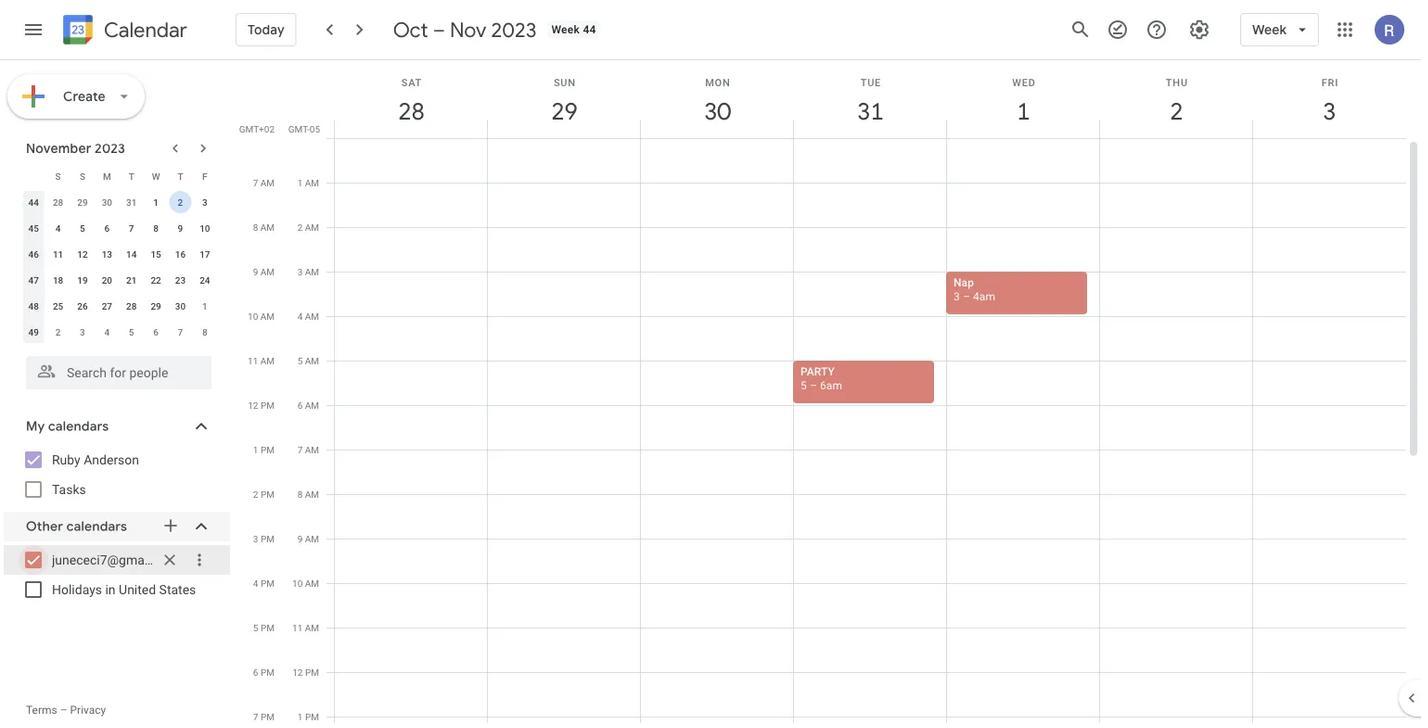 Task type: describe. For each thing, give the bounding box(es) containing it.
4am
[[973, 290, 995, 303]]

15
[[151, 249, 161, 260]]

am left 1 am
[[260, 177, 275, 188]]

6 am
[[297, 400, 319, 411]]

wed 1
[[1012, 77, 1036, 127]]

7 down 6 am
[[297, 444, 303, 455]]

7 cell from the left
[[1253, 138, 1406, 724]]

gmt-
[[288, 123, 310, 135]]

1 horizontal spatial 10 am
[[292, 578, 319, 589]]

21
[[126, 275, 137, 286]]

week for week 44
[[551, 23, 580, 36]]

december 3 element
[[71, 321, 94, 343]]

4 right 45
[[55, 223, 61, 234]]

28 link
[[390, 90, 433, 133]]

14
[[126, 249, 137, 260]]

5 pm
[[253, 622, 275, 634]]

3 left december 4 element
[[80, 327, 85, 338]]

5 inside party 5 – 6am
[[801, 379, 807, 392]]

fri
[[1322, 77, 1339, 88]]

24 element
[[194, 269, 216, 291]]

18
[[53, 275, 63, 286]]

am left 5 am at the left of the page
[[260, 355, 275, 366]]

w
[[152, 171, 160, 182]]

19
[[77, 275, 88, 286]]

17 element
[[194, 243, 216, 265]]

calendars for other calendars
[[66, 519, 127, 535]]

am right 5 pm
[[305, 622, 319, 634]]

other calendars
[[26, 519, 127, 535]]

m
[[103, 171, 111, 182]]

november 2023 grid
[[18, 163, 217, 345]]

other calendars list
[[4, 545, 230, 605]]

1 inside 'element'
[[202, 301, 207, 312]]

29 for 29 element
[[151, 301, 161, 312]]

29 column header
[[487, 60, 641, 138]]

calendar element
[[59, 11, 187, 52]]

31 link
[[849, 90, 892, 133]]

6 for 6 am
[[297, 400, 303, 411]]

0 vertical spatial 12 pm
[[248, 400, 275, 411]]

13
[[102, 249, 112, 260]]

11 element
[[47, 243, 69, 265]]

1 s from the left
[[55, 171, 61, 182]]

thu 2
[[1166, 77, 1188, 127]]

1 up '2 pm'
[[253, 444, 258, 455]]

holidays
[[52, 582, 102, 597]]

1 horizontal spatial 44
[[583, 23, 596, 36]]

28 for october 28 element on the left top of the page
[[53, 197, 63, 208]]

1 up '2 am'
[[297, 177, 303, 188]]

2 for 2 am
[[297, 222, 303, 233]]

2 pm
[[253, 489, 275, 500]]

row containing 45
[[21, 215, 217, 241]]

3 right the 2 cell
[[202, 197, 207, 208]]

3 inside nap 3 – 4am
[[954, 290, 960, 303]]

22
[[151, 275, 161, 286]]

holidays in united states
[[52, 582, 196, 597]]

47
[[28, 275, 39, 286]]

2 column header
[[1099, 60, 1253, 138]]

6 for 6 pm
[[253, 667, 258, 678]]

2 link
[[1155, 90, 1198, 133]]

october 31 element
[[120, 191, 143, 213]]

6 down october 30 element
[[104, 223, 110, 234]]

5 for 5 pm
[[253, 622, 258, 634]]

2 horizontal spatial 10
[[292, 578, 303, 589]]

8 up the 15 element
[[153, 223, 159, 234]]

4 for 4 am
[[297, 311, 303, 322]]

terms link
[[26, 704, 57, 717]]

pm right 6 pm on the left
[[305, 667, 319, 678]]

6 for december 6 element
[[153, 327, 159, 338]]

2 for 2 pm
[[253, 489, 258, 500]]

october 29 element
[[71, 191, 94, 213]]

49
[[28, 327, 39, 338]]

29 inside column header
[[550, 96, 577, 127]]

f
[[202, 171, 207, 182]]

13 element
[[96, 243, 118, 265]]

am down 1 am
[[305, 222, 319, 233]]

1 left the 2 cell
[[153, 197, 159, 208]]

pm up the 7 pm
[[261, 667, 275, 678]]

today
[[248, 21, 285, 38]]

0 horizontal spatial 8 am
[[253, 222, 275, 233]]

20 element
[[96, 269, 118, 291]]

other calendars button
[[4, 512, 230, 542]]

nap 3 – 4am
[[954, 276, 995, 303]]

oct
[[393, 17, 428, 43]]

november
[[26, 140, 91, 157]]

2 cell from the left
[[488, 138, 641, 724]]

5 am
[[297, 355, 319, 366]]

0 horizontal spatial 1 pm
[[253, 444, 275, 455]]

19 element
[[71, 269, 94, 291]]

1 vertical spatial 10
[[248, 311, 258, 322]]

4 for december 4 element
[[104, 327, 110, 338]]

– inside party 5 – 6am
[[810, 379, 817, 392]]

1 inside the wed 1
[[1016, 96, 1029, 127]]

11 inside row group
[[53, 249, 63, 260]]

48
[[28, 301, 39, 312]]

7 right f
[[253, 177, 258, 188]]

terms – privacy
[[26, 704, 106, 717]]

2 for december 2 element
[[55, 327, 61, 338]]

7 down 6 pm on the left
[[253, 711, 258, 723]]

pm up '2 pm'
[[261, 444, 275, 455]]

1 horizontal spatial 8 am
[[297, 489, 319, 500]]

6am
[[820, 379, 842, 392]]

october 30 element
[[96, 191, 118, 213]]

29 link
[[543, 90, 586, 133]]

1 horizontal spatial 9
[[253, 266, 258, 277]]

sun 29
[[550, 77, 577, 127]]

46
[[28, 249, 39, 260]]

28 column header
[[334, 60, 488, 138]]

row containing 46
[[21, 241, 217, 267]]

december 8 element
[[194, 321, 216, 343]]

14 element
[[120, 243, 143, 265]]

am right 3 pm
[[305, 533, 319, 545]]

21 element
[[120, 269, 143, 291]]

my
[[26, 418, 45, 435]]

grid containing 28
[[237, 60, 1421, 724]]

am right 4 pm
[[305, 578, 319, 589]]

sun
[[554, 77, 576, 88]]

6 pm
[[253, 667, 275, 678]]

december 5 element
[[120, 321, 143, 343]]

privacy
[[70, 704, 106, 717]]

calendars for my calendars
[[48, 418, 109, 435]]

26
[[77, 301, 88, 312]]

10 inside row group
[[200, 223, 210, 234]]

Search for people text field
[[37, 356, 200, 390]]

october 28 element
[[47, 191, 69, 213]]

anderson
[[84, 452, 139, 468]]

4 am
[[297, 311, 319, 322]]

– right terms
[[60, 704, 67, 717]]

7 pm
[[253, 711, 275, 723]]

am down '2 am'
[[305, 266, 319, 277]]

states
[[159, 582, 196, 597]]

week 44
[[551, 23, 596, 36]]

am left 4 am
[[260, 311, 275, 322]]

30 for 30 element
[[175, 301, 186, 312]]

8 right '2 pm'
[[297, 489, 303, 500]]

30 column header
[[640, 60, 794, 138]]

22 element
[[145, 269, 167, 291]]

3 link
[[1308, 90, 1351, 133]]

create button
[[7, 74, 145, 119]]

privacy link
[[70, 704, 106, 717]]

1 cell from the left
[[335, 138, 488, 724]]

december 1 element
[[194, 295, 216, 317]]

17
[[200, 249, 210, 260]]

today button
[[236, 7, 297, 52]]

united
[[119, 582, 156, 597]]

3 pm
[[253, 533, 275, 545]]

20
[[102, 275, 112, 286]]

1 vertical spatial 11 am
[[292, 622, 319, 634]]

2 am
[[297, 222, 319, 233]]

1 vertical spatial 11
[[248, 355, 258, 366]]

row containing 49
[[21, 319, 217, 345]]

12 element
[[71, 243, 94, 265]]

pm right the 7 pm
[[305, 711, 319, 723]]

29 for 'october 29' element
[[77, 197, 88, 208]]

23
[[175, 275, 186, 286]]

am up '2 am'
[[305, 177, 319, 188]]

junececi7@gmail.com
[[52, 552, 180, 568]]

2 horizontal spatial 12
[[292, 667, 303, 678]]

thu
[[1166, 77, 1188, 88]]



Task type: locate. For each thing, give the bounding box(es) containing it.
gmt-05
[[288, 123, 320, 135]]

2 horizontal spatial 28
[[397, 96, 423, 127]]

28 for 28 element
[[126, 301, 137, 312]]

1 vertical spatial 10 am
[[292, 578, 319, 589]]

11 am left 5 am at the left of the page
[[248, 355, 275, 366]]

mon
[[705, 77, 731, 88]]

10 am left 4 am
[[248, 311, 275, 322]]

pm left 6 am
[[261, 400, 275, 411]]

16
[[175, 249, 186, 260]]

29 element
[[145, 295, 167, 317]]

settings menu image
[[1188, 19, 1211, 41]]

30
[[703, 96, 730, 127], [102, 197, 112, 208], [175, 301, 186, 312]]

row group inside november 2023 grid
[[21, 189, 217, 345]]

27
[[102, 301, 112, 312]]

ruby anderson
[[52, 452, 139, 468]]

0 vertical spatial 11
[[53, 249, 63, 260]]

row containing 44
[[21, 189, 217, 215]]

10 am right 4 pm
[[292, 578, 319, 589]]

2 horizontal spatial 30
[[703, 96, 730, 127]]

week inside dropdown button
[[1252, 21, 1287, 38]]

row group containing 44
[[21, 189, 217, 345]]

am
[[260, 177, 275, 188], [305, 177, 319, 188], [260, 222, 275, 233], [305, 222, 319, 233], [260, 266, 275, 277], [305, 266, 319, 277], [260, 311, 275, 322], [305, 311, 319, 322], [260, 355, 275, 366], [305, 355, 319, 366], [305, 400, 319, 411], [305, 444, 319, 455], [305, 489, 319, 500], [305, 533, 319, 545], [305, 578, 319, 589], [305, 622, 319, 634]]

other
[[26, 519, 63, 535]]

terms
[[26, 704, 57, 717]]

t right m
[[129, 171, 134, 182]]

0 vertical spatial calendars
[[48, 418, 109, 435]]

1 horizontal spatial 1 pm
[[298, 711, 319, 723]]

6
[[104, 223, 110, 234], [153, 327, 159, 338], [297, 400, 303, 411], [253, 667, 258, 678]]

0 horizontal spatial 11
[[53, 249, 63, 260]]

2 horizontal spatial 29
[[550, 96, 577, 127]]

1 vertical spatial 7 am
[[297, 444, 319, 455]]

1 am
[[297, 177, 319, 188]]

row containing 47
[[21, 267, 217, 293]]

7 down october 31 "element"
[[129, 223, 134, 234]]

my calendars
[[26, 418, 109, 435]]

44 left october 28 element on the left top of the page
[[28, 197, 39, 208]]

1 horizontal spatial 31
[[856, 96, 883, 127]]

30 down mon
[[703, 96, 730, 127]]

8 right the 10 element at the top of the page
[[253, 222, 258, 233]]

11 am right 5 pm
[[292, 622, 319, 634]]

28 left 'october 29' element
[[53, 197, 63, 208]]

31 column header
[[793, 60, 947, 138]]

2
[[1169, 96, 1182, 127], [178, 197, 183, 208], [297, 222, 303, 233], [55, 327, 61, 338], [253, 489, 258, 500]]

2 up 3 pm
[[253, 489, 258, 500]]

row group
[[21, 189, 217, 345]]

12 right 11 element
[[77, 249, 88, 260]]

3 down '2 pm'
[[253, 533, 258, 545]]

26 element
[[71, 295, 94, 317]]

week for week
[[1252, 21, 1287, 38]]

1 pm
[[253, 444, 275, 455], [298, 711, 319, 723]]

– inside nap 3 – 4am
[[963, 290, 970, 303]]

3 down fri
[[1322, 96, 1335, 127]]

week button
[[1240, 7, 1319, 52]]

5 down 'october 29' element
[[80, 223, 85, 234]]

7
[[253, 177, 258, 188], [129, 223, 134, 234], [178, 327, 183, 338], [297, 444, 303, 455], [253, 711, 258, 723]]

3 inside fri 3
[[1322, 96, 1335, 127]]

3 cell from the left
[[641, 138, 794, 724]]

1 vertical spatial calendars
[[66, 519, 127, 535]]

mon 30
[[703, 77, 731, 127]]

1 vertical spatial 1 pm
[[298, 711, 319, 723]]

11 left 5 am at the left of the page
[[248, 355, 258, 366]]

sat 28
[[397, 77, 423, 127]]

in
[[105, 582, 116, 597]]

8 am right '2 pm'
[[297, 489, 319, 500]]

18 element
[[47, 269, 69, 291]]

row containing nap
[[327, 138, 1406, 724]]

1 horizontal spatial 12
[[248, 400, 258, 411]]

pm down 6 pm on the left
[[261, 711, 275, 723]]

my calendars button
[[4, 412, 230, 442]]

10 am
[[248, 311, 275, 322], [292, 578, 319, 589]]

3 down '2 am'
[[297, 266, 303, 277]]

pm
[[261, 400, 275, 411], [261, 444, 275, 455], [261, 489, 275, 500], [261, 533, 275, 545], [261, 578, 275, 589], [261, 622, 275, 634], [261, 667, 275, 678], [305, 667, 319, 678], [261, 711, 275, 723], [305, 711, 319, 723]]

10 up 17
[[200, 223, 210, 234]]

44 inside row group
[[28, 197, 39, 208]]

0 vertical spatial 9
[[178, 223, 183, 234]]

party 5 – 6am
[[801, 365, 842, 392]]

6 up the 7 pm
[[253, 667, 258, 678]]

30 element
[[169, 295, 191, 317]]

30 inside mon 30
[[703, 96, 730, 127]]

0 horizontal spatial 28
[[53, 197, 63, 208]]

tue
[[861, 77, 881, 88]]

4 cell from the left
[[793, 138, 947, 724]]

None search field
[[0, 349, 230, 390]]

2 vertical spatial 30
[[175, 301, 186, 312]]

gmt+02
[[239, 123, 275, 135]]

tasks
[[52, 482, 86, 497]]

1 pm up '2 pm'
[[253, 444, 275, 455]]

9 right 24 element
[[253, 266, 258, 277]]

am right '2 pm'
[[305, 489, 319, 500]]

2 left 'december 3' element
[[55, 327, 61, 338]]

pm down 3 pm
[[261, 578, 275, 589]]

8 inside "element"
[[202, 327, 207, 338]]

t right w
[[178, 171, 183, 182]]

0 vertical spatial 7 am
[[253, 177, 275, 188]]

2023 right nov
[[491, 17, 537, 43]]

9 am right 3 pm
[[297, 533, 319, 545]]

1 horizontal spatial 12 pm
[[292, 667, 319, 678]]

7 am
[[253, 177, 275, 188], [297, 444, 319, 455]]

2 vertical spatial 28
[[126, 301, 137, 312]]

23 element
[[169, 269, 191, 291]]

cell containing nap
[[946, 138, 1100, 724]]

0 vertical spatial 1 pm
[[253, 444, 275, 455]]

junececi7@gmail.com list item
[[4, 545, 230, 575]]

2 t from the left
[[178, 171, 183, 182]]

0 horizontal spatial s
[[55, 171, 61, 182]]

0 horizontal spatial 12 pm
[[248, 400, 275, 411]]

am up 6 am
[[305, 355, 319, 366]]

0 vertical spatial 28
[[397, 96, 423, 127]]

4 pm
[[253, 578, 275, 589]]

s left m
[[80, 171, 85, 182]]

28 down sat
[[397, 96, 423, 127]]

9 left the 10 element at the top of the page
[[178, 223, 183, 234]]

7 left december 8 "element"
[[178, 327, 183, 338]]

3 column header
[[1252, 60, 1406, 138]]

week right settings menu image
[[1252, 21, 1287, 38]]

0 vertical spatial 31
[[856, 96, 883, 127]]

nov
[[450, 17, 486, 43]]

1 horizontal spatial 2023
[[491, 17, 537, 43]]

december 7 element
[[169, 321, 191, 343]]

11 am
[[248, 355, 275, 366], [292, 622, 319, 634]]

wed
[[1012, 77, 1036, 88]]

7 am left 1 am
[[253, 177, 275, 188]]

25 element
[[47, 295, 69, 317]]

2 vertical spatial 29
[[151, 301, 161, 312]]

1 horizontal spatial 28
[[126, 301, 137, 312]]

cell containing party
[[793, 138, 947, 724]]

0 horizontal spatial 2023
[[95, 140, 125, 157]]

28 right 27 element
[[126, 301, 137, 312]]

1 vertical spatial 31
[[126, 197, 137, 208]]

31
[[856, 96, 883, 127], [126, 197, 137, 208]]

0 vertical spatial 30
[[703, 96, 730, 127]]

2 down the thu
[[1169, 96, 1182, 127]]

1 vertical spatial 28
[[53, 197, 63, 208]]

0 vertical spatial 10 am
[[248, 311, 275, 322]]

row containing s
[[21, 163, 217, 189]]

row
[[327, 138, 1406, 724], [21, 163, 217, 189], [21, 189, 217, 215], [21, 215, 217, 241], [21, 241, 217, 267], [21, 267, 217, 293], [21, 293, 217, 319], [21, 319, 217, 345]]

my calendars list
[[4, 445, 230, 505]]

row inside grid
[[327, 138, 1406, 724]]

pm down '2 pm'
[[261, 533, 275, 545]]

12
[[77, 249, 88, 260], [248, 400, 258, 411], [292, 667, 303, 678]]

6 cell from the left
[[1100, 138, 1253, 724]]

0 vertical spatial 8 am
[[253, 222, 275, 233]]

1 t from the left
[[129, 171, 134, 182]]

1 right the 7 pm
[[298, 711, 303, 723]]

0 horizontal spatial week
[[551, 23, 580, 36]]

2 horizontal spatial 11
[[292, 622, 303, 634]]

24
[[200, 275, 210, 286]]

1 link
[[1002, 90, 1045, 133]]

am down 6 am
[[305, 444, 319, 455]]

tue 31
[[856, 77, 883, 127]]

1 vertical spatial 30
[[102, 197, 112, 208]]

4 up 5 am at the left of the page
[[297, 311, 303, 322]]

4 down 3 pm
[[253, 578, 258, 589]]

s up october 28 element on the left top of the page
[[55, 171, 61, 182]]

0 horizontal spatial 29
[[77, 197, 88, 208]]

2023 up m
[[95, 140, 125, 157]]

calendars
[[48, 418, 109, 435], [66, 519, 127, 535]]

0 horizontal spatial 31
[[126, 197, 137, 208]]

1 horizontal spatial 10
[[248, 311, 258, 322]]

4
[[55, 223, 61, 234], [297, 311, 303, 322], [104, 327, 110, 338], [253, 578, 258, 589]]

1 vertical spatial 29
[[77, 197, 88, 208]]

december 6 element
[[145, 321, 167, 343]]

0 horizontal spatial 9
[[178, 223, 183, 234]]

11
[[53, 249, 63, 260], [248, 355, 258, 366], [292, 622, 303, 634]]

12 pm right 6 pm on the left
[[292, 667, 319, 678]]

28 element
[[120, 295, 143, 317]]

– down the party
[[810, 379, 817, 392]]

1 horizontal spatial 7 am
[[297, 444, 319, 455]]

0 horizontal spatial 10
[[200, 223, 210, 234]]

3
[[1322, 96, 1335, 127], [202, 197, 207, 208], [297, 266, 303, 277], [954, 290, 960, 303], [80, 327, 85, 338], [253, 533, 258, 545]]

1 horizontal spatial week
[[1252, 21, 1287, 38]]

2 horizontal spatial 9
[[297, 533, 303, 545]]

5 down the party
[[801, 379, 807, 392]]

cell
[[335, 138, 488, 724], [488, 138, 641, 724], [641, 138, 794, 724], [793, 138, 947, 724], [946, 138, 1100, 724], [1100, 138, 1253, 724], [1253, 138, 1406, 724]]

1 horizontal spatial 11
[[248, 355, 258, 366]]

9 inside row
[[178, 223, 183, 234]]

30 link
[[696, 90, 739, 133]]

am left '2 am'
[[260, 222, 275, 233]]

9
[[178, 223, 183, 234], [253, 266, 258, 277], [297, 533, 303, 545]]

1 horizontal spatial 9 am
[[297, 533, 319, 545]]

27 element
[[96, 295, 118, 317]]

1 horizontal spatial t
[[178, 171, 183, 182]]

30 right 29 element
[[175, 301, 186, 312]]

oct – nov 2023
[[393, 17, 537, 43]]

44 up 29 column header
[[583, 23, 596, 36]]

1 horizontal spatial s
[[80, 171, 85, 182]]

31 down the tue
[[856, 96, 883, 127]]

12 pm left 6 am
[[248, 400, 275, 411]]

5
[[80, 223, 85, 234], [129, 327, 134, 338], [297, 355, 303, 366], [801, 379, 807, 392], [253, 622, 258, 634]]

t
[[129, 171, 134, 182], [178, 171, 183, 182]]

am up 5 am at the left of the page
[[305, 311, 319, 322]]

december 4 element
[[96, 321, 118, 343]]

ruby
[[52, 452, 80, 468]]

0 horizontal spatial t
[[129, 171, 134, 182]]

am down 5 am at the left of the page
[[305, 400, 319, 411]]

3 am
[[297, 266, 319, 277]]

party
[[801, 365, 835, 378]]

12 right 6 pm on the left
[[292, 667, 303, 678]]

nap
[[954, 276, 974, 289]]

28 inside "column header"
[[397, 96, 423, 127]]

5 cell from the left
[[946, 138, 1100, 724]]

8 am
[[253, 222, 275, 233], [297, 489, 319, 500]]

05
[[310, 123, 320, 135]]

9 am
[[253, 266, 275, 277], [297, 533, 319, 545]]

0 horizontal spatial 12
[[77, 249, 88, 260]]

1 horizontal spatial 29
[[151, 301, 161, 312]]

31 right october 30 element
[[126, 197, 137, 208]]

main drawer image
[[22, 19, 45, 41]]

30 inside 30 element
[[175, 301, 186, 312]]

5 left december 6 element
[[129, 327, 134, 338]]

30 inside october 30 element
[[102, 197, 112, 208]]

week up "sun"
[[551, 23, 580, 36]]

2 right october 31 "element"
[[178, 197, 183, 208]]

1 vertical spatial 8 am
[[297, 489, 319, 500]]

12 pm
[[248, 400, 275, 411], [292, 667, 319, 678]]

2 vertical spatial 9
[[297, 533, 303, 545]]

calendars up junececi7@gmail.com
[[66, 519, 127, 535]]

1 vertical spatial 2023
[[95, 140, 125, 157]]

0 horizontal spatial 7 am
[[253, 177, 275, 188]]

6 left december 7 element
[[153, 327, 159, 338]]

15 element
[[145, 243, 167, 265]]

29 down "sun"
[[550, 96, 577, 127]]

calendar heading
[[100, 17, 187, 43]]

1 vertical spatial 12
[[248, 400, 258, 411]]

0 horizontal spatial 44
[[28, 197, 39, 208]]

fri 3
[[1322, 77, 1339, 127]]

0 vertical spatial 12
[[77, 249, 88, 260]]

0 horizontal spatial 11 am
[[248, 355, 275, 366]]

2 s from the left
[[80, 171, 85, 182]]

2 cell
[[168, 189, 193, 215]]

calendars up ruby
[[48, 418, 109, 435]]

2 vertical spatial 12
[[292, 667, 303, 678]]

2 vertical spatial 11
[[292, 622, 303, 634]]

2023
[[491, 17, 537, 43], [95, 140, 125, 157]]

pm down 4 pm
[[261, 622, 275, 634]]

29
[[550, 96, 577, 127], [77, 197, 88, 208], [151, 301, 161, 312]]

am left 3 am at top
[[260, 266, 275, 277]]

44
[[583, 23, 596, 36], [28, 197, 39, 208]]

0 horizontal spatial 30
[[102, 197, 112, 208]]

30 right 'october 29' element
[[102, 197, 112, 208]]

10 element
[[194, 217, 216, 239]]

5 up 6 pm on the left
[[253, 622, 258, 634]]

0 horizontal spatial 9 am
[[253, 266, 275, 277]]

0 vertical spatial 10
[[200, 223, 210, 234]]

s
[[55, 171, 61, 182], [80, 171, 85, 182]]

1 vertical spatial 9 am
[[297, 533, 319, 545]]

5 for december 5 element
[[129, 327, 134, 338]]

1 horizontal spatial 30
[[175, 301, 186, 312]]

31 inside "element"
[[126, 197, 137, 208]]

5 for 5 am
[[297, 355, 303, 366]]

november 2023
[[26, 140, 125, 157]]

9 am left 3 am at top
[[253, 266, 275, 277]]

1 vertical spatial 12 pm
[[292, 667, 319, 678]]

3 down the nap
[[954, 290, 960, 303]]

grid
[[237, 60, 1421, 724]]

11 right 46
[[53, 249, 63, 260]]

calendar
[[104, 17, 187, 43]]

25
[[53, 301, 63, 312]]

2 down 1 am
[[297, 222, 303, 233]]

5 up 6 am
[[297, 355, 303, 366]]

16 element
[[169, 243, 191, 265]]

1 vertical spatial 44
[[28, 197, 39, 208]]

sat
[[401, 77, 422, 88]]

31 inside column header
[[856, 96, 883, 127]]

9 right 3 pm
[[297, 533, 303, 545]]

30 for october 30 element
[[102, 197, 112, 208]]

28
[[397, 96, 423, 127], [53, 197, 63, 208], [126, 301, 137, 312]]

0 vertical spatial 11 am
[[248, 355, 275, 366]]

45
[[28, 223, 39, 234]]

0 vertical spatial 9 am
[[253, 266, 275, 277]]

row containing 48
[[21, 293, 217, 319]]

1 horizontal spatial 11 am
[[292, 622, 319, 634]]

10 right december 1 'element'
[[248, 311, 258, 322]]

0 vertical spatial 2023
[[491, 17, 537, 43]]

2 vertical spatial 10
[[292, 578, 303, 589]]

1 vertical spatial 9
[[253, 266, 258, 277]]

add other calendars image
[[161, 517, 180, 535]]

december 2 element
[[47, 321, 69, 343]]

1 column header
[[946, 60, 1100, 138]]

– right oct
[[433, 17, 445, 43]]

12 inside 12 element
[[77, 249, 88, 260]]

create
[[63, 88, 106, 105]]

– down the nap
[[963, 290, 970, 303]]

0 horizontal spatial 10 am
[[248, 311, 275, 322]]

0 vertical spatial 44
[[583, 23, 596, 36]]

10 right 4 pm
[[292, 578, 303, 589]]

4 for 4 pm
[[253, 578, 258, 589]]

10
[[200, 223, 210, 234], [248, 311, 258, 322], [292, 578, 303, 589]]

pm up 3 pm
[[261, 489, 275, 500]]

0 vertical spatial 29
[[550, 96, 577, 127]]

2 inside cell
[[178, 197, 183, 208]]

2 inside thu 2
[[1169, 96, 1182, 127]]



Task type: vqa. For each thing, say whether or not it's contained in the screenshot.
daily
no



